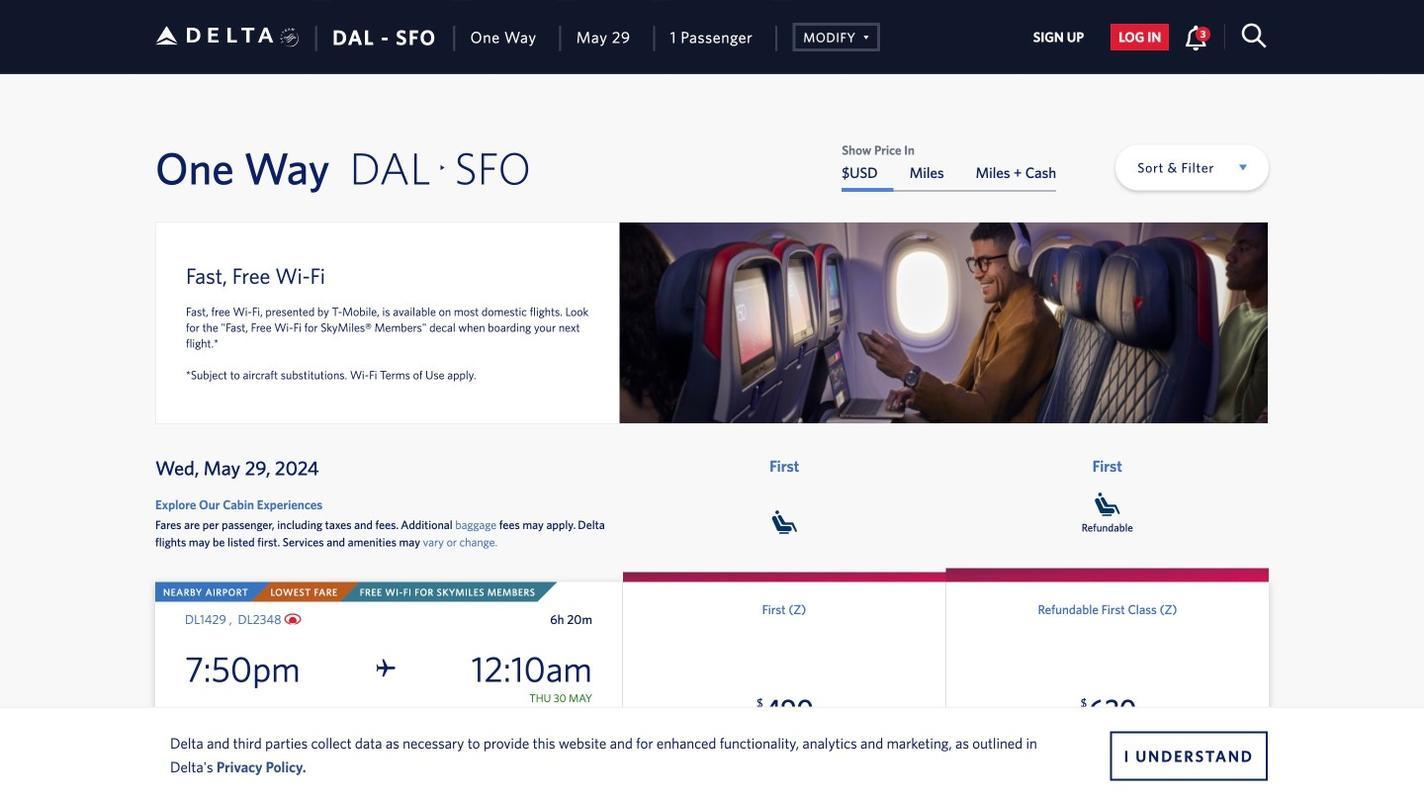 Task type: locate. For each thing, give the bounding box(es) containing it.
0 horizontal spatial first image
[[772, 511, 797, 535]]

show price in element
[[842, 143, 1057, 156]]

advsearchtriangle image
[[856, 27, 870, 45]]

banner image image
[[620, 223, 1268, 423]]

main content
[[842, 143, 1057, 192]]

first image
[[1095, 493, 1120, 517], [772, 511, 797, 535]]

skyteam image
[[280, 7, 299, 69]]

plane image
[[377, 659, 395, 679]]



Task type: vqa. For each thing, say whether or not it's contained in the screenshot.
need help
no



Task type: describe. For each thing, give the bounding box(es) containing it.
delta air lines image
[[155, 4, 274, 66]]

red eye image
[[284, 613, 301, 625]]

1 horizontal spatial first image
[[1095, 493, 1120, 517]]



